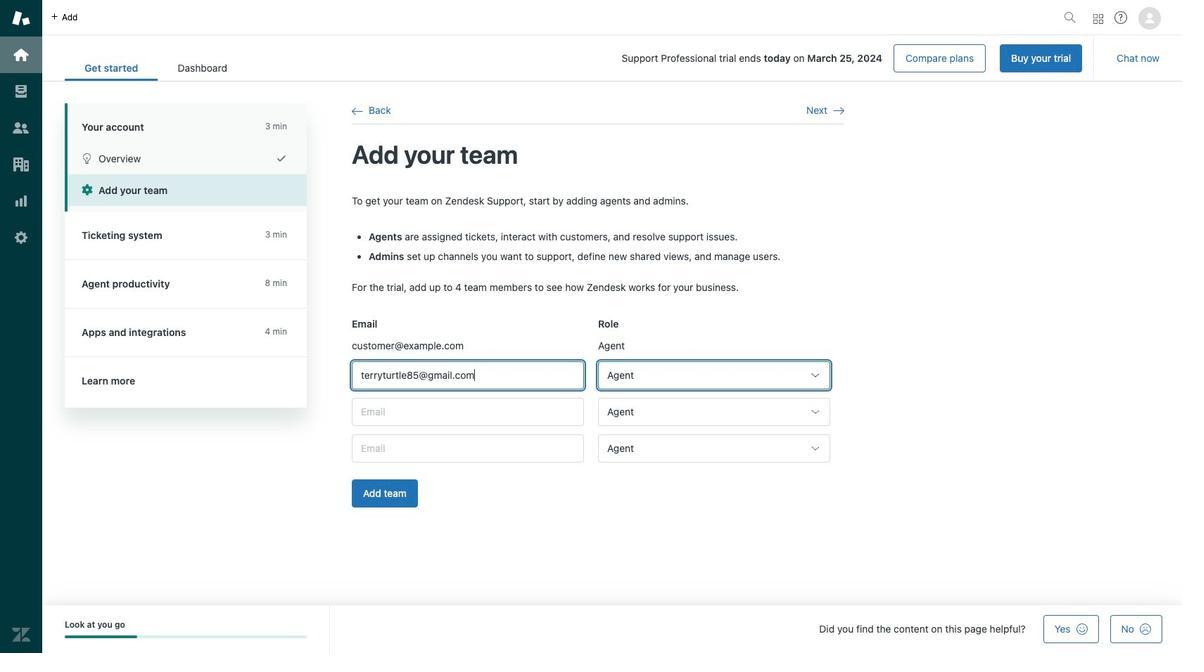 Task type: locate. For each thing, give the bounding box(es) containing it.
2 email field from the top
[[352, 398, 584, 426]]

zendesk products image
[[1094, 14, 1103, 24]]

heading
[[65, 103, 307, 143]]

1 vertical spatial email field
[[352, 398, 584, 426]]

progress bar
[[65, 636, 307, 639]]

get started image
[[12, 46, 30, 64]]

customers image
[[12, 119, 30, 137]]

2 vertical spatial email field
[[352, 435, 584, 463]]

March 25, 2024 text field
[[807, 52, 882, 64]]

3 email field from the top
[[352, 435, 584, 463]]

tab
[[158, 55, 247, 81]]

tab list
[[65, 55, 247, 81]]

Email field
[[352, 362, 584, 390], [352, 398, 584, 426], [352, 435, 584, 463]]

0 vertical spatial email field
[[352, 362, 584, 390]]



Task type: vqa. For each thing, say whether or not it's contained in the screenshot.
zendesk products icon
yes



Task type: describe. For each thing, give the bounding box(es) containing it.
admin image
[[12, 229, 30, 247]]

views image
[[12, 82, 30, 101]]

get help image
[[1115, 11, 1127, 24]]

zendesk support image
[[12, 9, 30, 27]]

zendesk image
[[12, 626, 30, 645]]

1 email field from the top
[[352, 362, 584, 390]]

organizations image
[[12, 156, 30, 174]]

reporting image
[[12, 192, 30, 210]]

main element
[[0, 0, 42, 654]]



